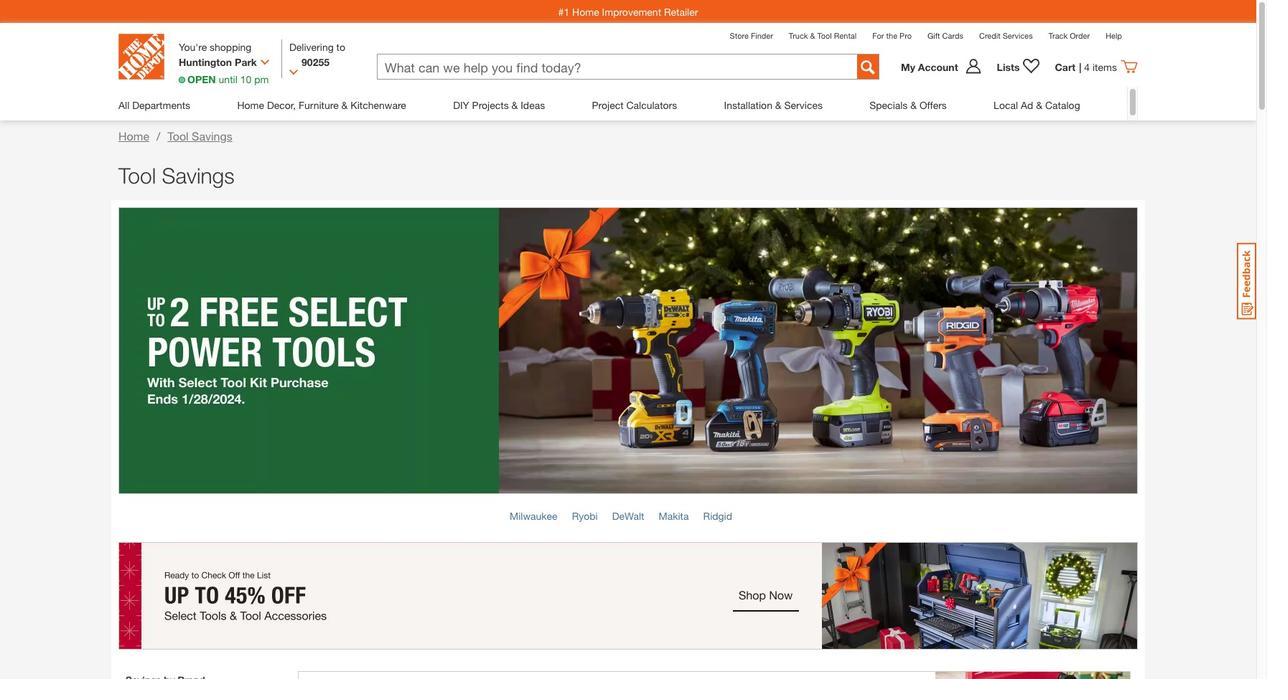 Task type: locate. For each thing, give the bounding box(es) containing it.
services right installation on the top
[[784, 99, 823, 111]]

project calculators link
[[592, 87, 677, 123]]

1 vertical spatial home
[[237, 99, 264, 111]]

home decor, furniture & kitchenware
[[237, 99, 406, 111]]

tool savings
[[167, 129, 232, 143], [118, 163, 235, 188]]

tool savings link
[[167, 129, 232, 143]]

credit services link
[[979, 31, 1033, 40]]

track order
[[1049, 31, 1090, 40]]

tool down departments at the left top of page
[[167, 129, 189, 143]]

0 horizontal spatial services
[[784, 99, 823, 111]]

tool savings down tool savings link
[[118, 163, 235, 188]]

gift
[[928, 31, 940, 40]]

project
[[592, 99, 624, 111]]

2 vertical spatial home
[[118, 129, 149, 143]]

park
[[235, 56, 257, 68]]

cards
[[942, 31, 963, 40]]

specials
[[870, 99, 908, 111]]

tool
[[817, 31, 832, 40], [167, 129, 189, 143], [118, 163, 156, 188]]

the
[[886, 31, 897, 40]]

tool savings down departments at the left top of page
[[167, 129, 232, 143]]

local
[[994, 99, 1018, 111]]

&
[[810, 31, 815, 40], [341, 99, 348, 111], [512, 99, 518, 111], [775, 99, 782, 111], [910, 99, 917, 111], [1036, 99, 1042, 111]]

feedback link image
[[1237, 243, 1256, 320]]

4
[[1084, 61, 1090, 73]]

& inside home decor, furniture & kitchenware link
[[341, 99, 348, 111]]

truck & tool rental
[[789, 31, 857, 40]]

2 vertical spatial tool
[[118, 163, 156, 188]]

None text field
[[378, 55, 843, 80], [378, 55, 843, 80], [378, 55, 843, 80], [378, 55, 843, 80]]

1 horizontal spatial home
[[237, 99, 264, 111]]

catalog
[[1045, 99, 1080, 111]]

services right credit
[[1003, 31, 1033, 40]]

home down 10 on the left of page
[[237, 99, 264, 111]]

& right installation on the top
[[775, 99, 782, 111]]

0 vertical spatial tool
[[817, 31, 832, 40]]

project calculators
[[592, 99, 677, 111]]

tool left rental
[[817, 31, 832, 40]]

my
[[901, 61, 915, 73]]

ridgid
[[703, 510, 732, 523]]

makita
[[659, 510, 689, 523]]

& inside 'specials & offers' link
[[910, 99, 917, 111]]

home decor, furniture & kitchenware link
[[237, 87, 406, 123]]

until
[[219, 73, 237, 85]]

savings
[[192, 129, 232, 143], [162, 163, 235, 188]]

0 vertical spatial tool savings
[[167, 129, 232, 143]]

home down all
[[118, 129, 149, 143]]

savings down tool savings link
[[162, 163, 235, 188]]

1 horizontal spatial tool
[[167, 129, 189, 143]]

help
[[1106, 31, 1122, 40]]

ready to check off the list. up to 45% off select tools & tool accessories. shop now image
[[118, 543, 1138, 650]]

home for home
[[118, 129, 149, 143]]

track order link
[[1049, 31, 1090, 40]]

delivering to
[[289, 41, 345, 53]]

services
[[1003, 31, 1033, 40], [784, 99, 823, 111]]

& left offers
[[910, 99, 917, 111]]

furniture
[[299, 99, 339, 111]]

diy projects & ideas
[[453, 99, 545, 111]]

milwaukee. buy one of these kits get up to 2 free select power tools up to $398 value. ends 1/28/2024. image
[[298, 672, 1131, 680]]

lists link
[[990, 58, 1048, 75]]

tool down home link
[[118, 163, 156, 188]]

kitchenware
[[351, 99, 406, 111]]

1 horizontal spatial services
[[1003, 31, 1033, 40]]

0 horizontal spatial home
[[118, 129, 149, 143]]

calculators
[[626, 99, 677, 111]]

1 vertical spatial tool
[[167, 129, 189, 143]]

makita link
[[659, 510, 689, 523]]

specials & offers link
[[870, 87, 947, 123]]

diy
[[453, 99, 469, 111]]

shopping
[[210, 41, 252, 53]]

& right the ad
[[1036, 99, 1042, 111]]

1 vertical spatial services
[[784, 99, 823, 111]]

order
[[1070, 31, 1090, 40]]

huntington
[[179, 56, 232, 68]]

& right furniture
[[341, 99, 348, 111]]

home
[[572, 5, 599, 18], [237, 99, 264, 111], [118, 129, 149, 143]]

ad
[[1021, 99, 1033, 111]]

& left ideas
[[512, 99, 518, 111]]

& inside the diy projects & ideas link
[[512, 99, 518, 111]]

home right #1
[[572, 5, 599, 18]]

0 vertical spatial services
[[1003, 31, 1033, 40]]

all departments link
[[118, 87, 190, 123]]

10
[[240, 73, 251, 85]]

& right truck
[[810, 31, 815, 40]]

0 vertical spatial home
[[572, 5, 599, 18]]

& inside local ad & catalog link
[[1036, 99, 1042, 111]]

gift cards link
[[928, 31, 963, 40]]

credit
[[979, 31, 1001, 40]]

services inside installation & services 'link'
[[784, 99, 823, 111]]

savings down open
[[192, 129, 232, 143]]

local ad & catalog
[[994, 99, 1080, 111]]



Task type: vqa. For each thing, say whether or not it's contained in the screenshot.
"Influencer"
no



Task type: describe. For each thing, give the bounding box(es) containing it.
& inside installation & services 'link'
[[775, 99, 782, 111]]

milwaukee
[[510, 510, 558, 523]]

all
[[118, 99, 129, 111]]

4 items
[[1084, 61, 1117, 73]]

installation & services
[[724, 99, 823, 111]]

open until 10 pm
[[187, 73, 269, 85]]

specials & offers
[[870, 99, 947, 111]]

open
[[187, 73, 216, 85]]

track
[[1049, 31, 1068, 40]]

0 horizontal spatial tool
[[118, 163, 156, 188]]

all departments
[[118, 99, 190, 111]]

cart
[[1055, 61, 1076, 73]]

ryobi link
[[572, 510, 598, 523]]

dewalt
[[612, 510, 644, 523]]

ryobi
[[572, 510, 598, 523]]

up to 2 free select power tools with select tool kit purchase. ends 1/28/2024. image
[[118, 207, 1138, 495]]

1 vertical spatial tool savings
[[118, 163, 235, 188]]

pro
[[900, 31, 912, 40]]

store
[[730, 31, 749, 40]]

1 vertical spatial savings
[[162, 163, 235, 188]]

to
[[336, 41, 345, 53]]

items
[[1093, 61, 1117, 73]]

you're
[[179, 41, 207, 53]]

2 horizontal spatial tool
[[817, 31, 832, 40]]

for the pro
[[872, 31, 912, 40]]

truck & tool rental link
[[789, 31, 857, 40]]

retailer
[[664, 5, 698, 18]]

ridgid link
[[703, 510, 732, 523]]

#1 home improvement retailer
[[558, 5, 698, 18]]

finder
[[751, 31, 773, 40]]

departments
[[132, 99, 190, 111]]

home for home decor, furniture & kitchenware
[[237, 99, 264, 111]]

installation & services link
[[724, 87, 823, 123]]

my account
[[901, 61, 958, 73]]

0 vertical spatial savings
[[192, 129, 232, 143]]

store finder
[[730, 31, 773, 40]]

truck
[[789, 31, 808, 40]]

projects
[[472, 99, 509, 111]]

decor,
[[267, 99, 296, 111]]

the home depot logo link
[[118, 34, 164, 80]]

help link
[[1106, 31, 1122, 40]]

lists
[[997, 61, 1020, 73]]

improvement
[[602, 5, 661, 18]]

my account link
[[901, 58, 990, 75]]

you're shopping
[[179, 41, 252, 53]]

delivering
[[289, 41, 334, 53]]

store finder link
[[730, 31, 773, 40]]

installation
[[724, 99, 772, 111]]

for
[[872, 31, 884, 40]]

diy projects & ideas link
[[453, 87, 545, 123]]

90255
[[302, 56, 330, 68]]

pm
[[254, 73, 269, 85]]

account
[[918, 61, 958, 73]]

home link
[[118, 129, 149, 143]]

huntington park
[[179, 56, 257, 68]]

the home depot image
[[118, 34, 164, 80]]

credit services
[[979, 31, 1033, 40]]

offers
[[920, 99, 947, 111]]

#1
[[558, 5, 569, 18]]

ideas
[[521, 99, 545, 111]]

submit search image
[[861, 60, 875, 75]]

for the pro link
[[872, 31, 912, 40]]

dewalt link
[[612, 510, 644, 523]]

local ad & catalog link
[[994, 87, 1080, 123]]

gift cards
[[928, 31, 963, 40]]

milwaukee link
[[510, 510, 558, 523]]

2 horizontal spatial home
[[572, 5, 599, 18]]

rental
[[834, 31, 857, 40]]



